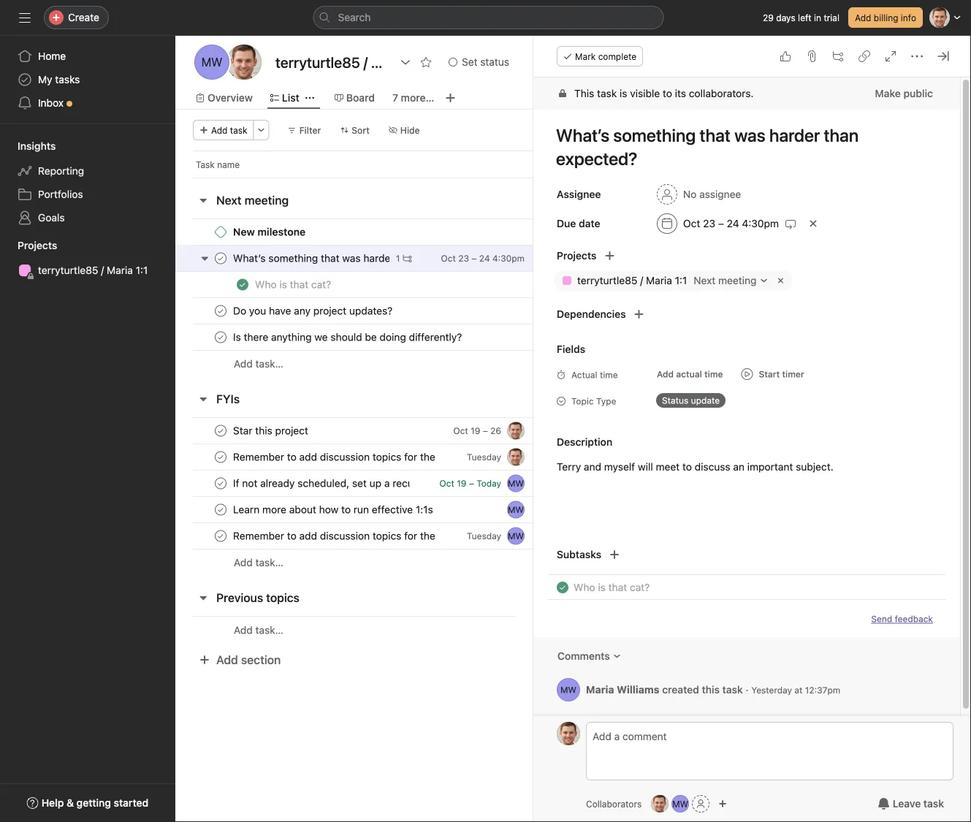 Task type: vqa. For each thing, say whether or not it's contained in the screenshot.
Layout
no



Task type: locate. For each thing, give the bounding box(es) containing it.
3 collapse task list for this section image from the top
[[197, 592, 209, 604]]

task
[[597, 87, 617, 99], [230, 125, 248, 135], [723, 684, 743, 696], [924, 798, 944, 810]]

collapse task list for this section image for next meeting
[[197, 194, 209, 206]]

previous
[[216, 591, 263, 605]]

1 add task… row from the top
[[175, 350, 588, 377]]

add left section
[[216, 653, 238, 667]]

row
[[193, 177, 534, 178], [175, 219, 588, 246], [175, 245, 588, 272], [175, 271, 588, 298], [175, 297, 588, 325], [175, 324, 588, 351], [175, 417, 588, 444], [175, 444, 588, 471], [175, 470, 588, 497], [175, 523, 588, 550]]

completed image
[[234, 276, 251, 293], [212, 302, 230, 320], [212, 475, 230, 492]]

remember to add discussion topics for the next meeting cell
[[175, 444, 534, 471], [175, 523, 534, 550]]

add inside "add section" "button"
[[216, 653, 238, 667]]

add actual time
[[657, 369, 723, 379]]

completed checkbox inside the is there anything we should be doing differently? 'cell'
[[212, 329, 230, 346]]

add left actual
[[657, 369, 674, 379]]

add task…
[[234, 358, 283, 370], [234, 557, 283, 569], [234, 624, 283, 636]]

2 add task… button from the top
[[234, 555, 283, 571]]

new milestone cell
[[175, 219, 534, 246]]

1 collapse task list for this section image from the top
[[197, 194, 209, 206]]

maria down comments 'popup button'
[[586, 684, 614, 696]]

1:1 inside main content
[[675, 274, 687, 287]]

– right 1 button
[[472, 253, 477, 263]]

if not already scheduled, set up a recurring 1:1 meeting in your calendar cell
[[175, 470, 534, 497]]

0 vertical spatial task…
[[255, 358, 283, 370]]

remember to add discussion topics for the next meeting cell down learn more about how to run effective 1:1s text field
[[175, 523, 534, 550]]

Completed checkbox
[[212, 250, 230, 267], [212, 302, 230, 320], [212, 329, 230, 346], [212, 422, 230, 440], [212, 501, 230, 519], [212, 527, 230, 545]]

insights element
[[0, 133, 175, 232]]

collapse task list for this section image
[[197, 194, 209, 206], [197, 393, 209, 405], [197, 592, 209, 604]]

1
[[396, 253, 400, 263]]

1 horizontal spatial oct 23 – 24 4:30pm
[[683, 217, 779, 230]]

None text field
[[272, 49, 392, 75]]

completed checkbox inside do you have any project updates? cell
[[212, 302, 230, 320]]

add inside header next meeting tree grid
[[234, 358, 253, 370]]

19 left today
[[457, 478, 467, 489]]

add task button
[[193, 120, 254, 140]]

completed checkbox inside learn more about how to run effective 1:1s cell
[[212, 501, 230, 519]]

projects down "goals"
[[18, 239, 57, 251]]

projects button down "goals"
[[0, 238, 57, 253]]

2 completed checkbox from the top
[[212, 302, 230, 320]]

0 vertical spatial next meeting
[[216, 193, 289, 207]]

1 horizontal spatial terryturtle85 / maria 1:1
[[577, 274, 687, 287]]

0 horizontal spatial 19
[[457, 478, 467, 489]]

maria left next meeting popup button
[[646, 274, 672, 287]]

completed image
[[212, 250, 230, 267], [212, 329, 230, 346], [212, 422, 230, 440], [212, 448, 230, 466], [212, 501, 230, 519], [212, 527, 230, 545], [554, 579, 572, 596]]

0 horizontal spatial maria
[[107, 264, 133, 276]]

oct left today
[[440, 478, 455, 489]]

1 vertical spatial 23
[[458, 253, 469, 263]]

completed image for star this project cell
[[212, 422, 230, 440]]

time
[[705, 369, 723, 379], [600, 370, 618, 380]]

completed checkbox inside the what's something that was harder than expected? cell
[[212, 250, 230, 267]]

0 vertical spatial next
[[216, 193, 242, 207]]

its
[[675, 87, 686, 99]]

terryturtle85 down add to projects image
[[577, 274, 638, 287]]

oct right 1 button
[[441, 253, 456, 263]]

1 vertical spatial task…
[[255, 557, 283, 569]]

1 vertical spatial remember to add discussion topics for the next meeting text field
[[230, 529, 438, 543]]

projects down due date on the right of the page
[[557, 250, 597, 262]]

1 vertical spatial next
[[694, 274, 716, 287]]

my tasks link
[[9, 68, 167, 91]]

1 horizontal spatial 4:30pm
[[742, 217, 779, 230]]

add task… button up section
[[234, 622, 283, 638]]

this
[[575, 87, 594, 99]]

maria down goals link on the top left of the page
[[107, 264, 133, 276]]

29 days left in trial
[[763, 12, 840, 23]]

2 vertical spatial add task… row
[[175, 616, 588, 644]]

hide sidebar image
[[19, 12, 31, 23]]

6 completed checkbox from the top
[[212, 527, 230, 545]]

1 completed checkbox from the top
[[212, 250, 230, 267]]

who is that cat? cell
[[175, 271, 534, 298]]

2 tuesday from the top
[[467, 531, 501, 541]]

1 vertical spatial oct 23 – 24 4:30pm
[[441, 253, 525, 263]]

more actions for this task image
[[911, 50, 923, 62]]

/ down goals link on the top left of the page
[[101, 264, 104, 276]]

Remember to add discussion topics for the next meeting text field
[[230, 450, 438, 464], [230, 529, 438, 543]]

1:1 left next meeting popup button
[[675, 274, 687, 287]]

collapse task list for this section image down task
[[197, 194, 209, 206]]

0 horizontal spatial projects
[[18, 239, 57, 251]]

timer
[[782, 369, 805, 379]]

add up "add section" "button"
[[234, 624, 253, 636]]

completed image inside if not already scheduled, set up a recurring 1:1 meeting in your calendar cell
[[212, 475, 230, 492]]

task
[[196, 159, 215, 170]]

– down assignee
[[718, 217, 724, 230]]

19 inside if not already scheduled, set up a recurring 1:1 meeting in your calendar cell
[[457, 478, 467, 489]]

task… up star this project text field
[[255, 358, 283, 370]]

0 vertical spatial completed image
[[234, 276, 251, 293]]

add to projects image
[[604, 250, 616, 262]]

0 vertical spatial 19
[[471, 426, 480, 436]]

0 horizontal spatial meeting
[[245, 193, 289, 207]]

/ inside terryturtle85 / maria 1:1 link
[[101, 264, 104, 276]]

0 horizontal spatial 24
[[479, 253, 490, 263]]

1 vertical spatial add task…
[[234, 557, 283, 569]]

1 vertical spatial add task… button
[[234, 555, 283, 571]]

tt button inside star this project cell
[[507, 422, 525, 440]]

1 horizontal spatial terryturtle85
[[577, 274, 638, 287]]

1:1 left collapse subtask list for the task what's something that was harder than expected? icon
[[136, 264, 148, 276]]

collaborators
[[586, 799, 642, 809]]

task… up section
[[255, 624, 283, 636]]

23 down no assignee
[[703, 217, 716, 230]]

actual
[[676, 369, 702, 379]]

1 tuesday from the top
[[467, 452, 501, 462]]

overview
[[208, 92, 253, 104]]

2 remember to add discussion topics for the next meeting text field from the top
[[230, 529, 438, 543]]

1 button
[[393, 251, 415, 266]]

add task… up fyis button
[[234, 358, 283, 370]]

task… up previous topics
[[255, 557, 283, 569]]

feedback
[[895, 614, 933, 624]]

19 left 26
[[471, 426, 480, 436]]

1 horizontal spatial 24
[[727, 217, 739, 230]]

If not already scheduled, set up a recurring 1:1 meeting in your calendar text field
[[230, 476, 410, 491]]

1 vertical spatial collapse task list for this section image
[[197, 393, 209, 405]]

add task… inside header next meeting tree grid
[[234, 358, 283, 370]]

collapse task list for this section image left previous
[[197, 592, 209, 604]]

0 horizontal spatial 4:30pm
[[493, 253, 525, 263]]

more…
[[401, 92, 434, 104]]

1 vertical spatial tuesday
[[467, 531, 501, 541]]

task left is on the top right of page
[[597, 87, 617, 99]]

meeting up new milestone text field at the left top
[[245, 193, 289, 207]]

add section button
[[193, 647, 287, 673]]

inbox link
[[9, 91, 167, 115]]

topic type
[[572, 396, 617, 406]]

2 vertical spatial task…
[[255, 624, 283, 636]]

1 add task… button from the top
[[234, 356, 283, 372]]

oct inside if not already scheduled, set up a recurring 1:1 meeting in your calendar cell
[[440, 478, 455, 489]]

tuesday for mw
[[467, 531, 501, 541]]

add inside add billing info 'button'
[[855, 12, 872, 23]]

0 horizontal spatial terryturtle85
[[38, 264, 98, 276]]

completed checkbox inside if not already scheduled, set up a recurring 1:1 meeting in your calendar cell
[[212, 475, 230, 492]]

task left ·
[[723, 684, 743, 696]]

topic
[[572, 396, 594, 406]]

terryturtle85 inside terryturtle85 / maria 1:1 link
[[38, 264, 98, 276]]

completed checkbox for do you have any project updates? text box
[[212, 302, 230, 320]]

add billing info button
[[849, 7, 923, 28]]

star this project cell
[[175, 417, 534, 444]]

1 horizontal spatial time
[[705, 369, 723, 379]]

29
[[763, 12, 774, 23]]

1 vertical spatial remember to add discussion topics for the next meeting cell
[[175, 523, 534, 550]]

repeats image
[[785, 218, 797, 230]]

add or remove collaborators image
[[719, 800, 727, 808]]

0 horizontal spatial next
[[216, 193, 242, 207]]

projects button down due date on the right of the page
[[534, 244, 597, 268]]

task left more actions 'image' at the top left of page
[[230, 125, 248, 135]]

next
[[216, 193, 242, 207], [694, 274, 716, 287]]

visible
[[630, 87, 660, 99]]

1 horizontal spatial /
[[640, 274, 643, 287]]

main content
[[534, 77, 960, 720]]

1 vertical spatial meeting
[[719, 274, 757, 287]]

– left 26
[[483, 426, 488, 436]]

started
[[114, 797, 149, 809]]

billing
[[874, 12, 899, 23]]

19 for – today
[[457, 478, 467, 489]]

0 vertical spatial remember to add discussion topics for the next meeting text field
[[230, 450, 438, 464]]

add tab image
[[445, 92, 456, 104]]

add task… button
[[234, 356, 283, 372], [234, 555, 283, 571], [234, 622, 283, 638]]

0 vertical spatial add task… button
[[234, 356, 283, 372]]

2 collapse task list for this section image from the top
[[197, 393, 209, 405]]

terryturtle85 / maria 1:1 down add to projects image
[[577, 274, 687, 287]]

task inside button
[[924, 798, 944, 810]]

name
[[217, 159, 240, 170]]

0 vertical spatial add task… row
[[175, 350, 588, 377]]

help & getting started
[[41, 797, 149, 809]]

2 vertical spatial add task… button
[[234, 622, 283, 638]]

19 inside star this project cell
[[471, 426, 480, 436]]

/ up add dependencies image
[[640, 274, 643, 287]]

completed checkbox for the is there anything we should be doing differently? text box
[[212, 329, 230, 346]]

1:1
[[136, 264, 148, 276], [675, 274, 687, 287]]

comments button
[[548, 643, 631, 670]]

1 vertical spatial add task… row
[[175, 549, 588, 576]]

3 add task… row from the top
[[175, 616, 588, 644]]

add left billing
[[855, 12, 872, 23]]

terryturtle85 / maria 1:1 inside the projects element
[[38, 264, 148, 276]]

0 vertical spatial collapse task list for this section image
[[197, 194, 209, 206]]

0 horizontal spatial 1:1
[[136, 264, 148, 276]]

terryturtle85 / maria 1:1 down goals link on the top left of the page
[[38, 264, 148, 276]]

0 vertical spatial 24
[[727, 217, 739, 230]]

completed checkbox inside star this project cell
[[212, 422, 230, 440]]

terryturtle85
[[38, 264, 98, 276], [577, 274, 638, 287]]

completed checkbox for mw's 'remember to add discussion topics for the next meeting' "text box"
[[212, 527, 230, 545]]

1 horizontal spatial projects
[[557, 250, 597, 262]]

–
[[718, 217, 724, 230], [472, 253, 477, 263], [483, 426, 488, 436], [469, 478, 474, 489]]

0 vertical spatial meeting
[[245, 193, 289, 207]]

completed image for learn more about how to run effective 1:1s cell
[[212, 501, 230, 519]]

0 vertical spatial oct 23 – 24 4:30pm
[[683, 217, 779, 230]]

add task… inside header fyis tree grid
[[234, 557, 283, 569]]

add down 'overview' link
[[211, 125, 228, 135]]

Completed checkbox
[[234, 276, 251, 293], [212, 448, 230, 466], [212, 475, 230, 492], [554, 579, 572, 596]]

to left its
[[663, 87, 672, 99]]

·
[[746, 684, 749, 696]]

complete
[[598, 51, 637, 61]]

Star this project text field
[[230, 424, 313, 438]]

copy task link image
[[859, 50, 871, 62]]

no assignee button
[[651, 181, 748, 208]]

to right meet
[[683, 461, 692, 473]]

19 for – 26
[[471, 426, 480, 436]]

completed image for completed checkbox inside the if not already scheduled, set up a recurring 1:1 meeting in your calendar cell
[[212, 475, 230, 492]]

make public
[[875, 87, 933, 99]]

1 horizontal spatial to
[[683, 461, 692, 473]]

Is there anything we should be doing differently? text field
[[230, 330, 467, 345]]

yesterday
[[752, 685, 792, 695]]

2 vertical spatial collapse task list for this section image
[[197, 592, 209, 604]]

oct left 26
[[453, 426, 468, 436]]

clear due date image
[[809, 219, 818, 228]]

myself
[[604, 461, 635, 473]]

next meeting up new milestone text field at the left top
[[216, 193, 289, 207]]

2 remember to add discussion topics for the next meeting cell from the top
[[175, 523, 534, 550]]

remember to add discussion topics for the next meeting cell up if not already scheduled, set up a recurring 1:1 meeting in your calendar text box
[[175, 444, 534, 471]]

1 remember to add discussion topics for the next meeting text field from the top
[[230, 450, 438, 464]]

1 vertical spatial next meeting
[[694, 274, 757, 287]]

terry and myself will meet to discuss an important subject.
[[557, 461, 834, 473]]

4 completed checkbox from the top
[[212, 422, 230, 440]]

2 add task… from the top
[[234, 557, 283, 569]]

task inside button
[[230, 125, 248, 135]]

what's something that was harder than expected? cell
[[175, 245, 534, 272]]

3 add task… button from the top
[[234, 622, 283, 638]]

task right leave
[[924, 798, 944, 810]]

oct inside star this project cell
[[453, 426, 468, 436]]

0 vertical spatial to
[[663, 87, 672, 99]]

1 vertical spatial completed image
[[212, 302, 230, 320]]

my
[[38, 73, 52, 86]]

oct down the no
[[683, 217, 701, 230]]

completed checkbox for star this project text field
[[212, 422, 230, 440]]

meeting left remove image
[[719, 274, 757, 287]]

1 horizontal spatial next meeting
[[694, 274, 757, 287]]

add up previous
[[234, 557, 253, 569]]

1 horizontal spatial 23
[[703, 217, 716, 230]]

add billing info
[[855, 12, 917, 23]]

2 add task… row from the top
[[175, 549, 588, 576]]

3 completed checkbox from the top
[[212, 329, 230, 346]]

0 horizontal spatial oct 23 – 24 4:30pm
[[441, 253, 525, 263]]

1 horizontal spatial meeting
[[719, 274, 757, 287]]

0 horizontal spatial 23
[[458, 253, 469, 263]]

set status
[[462, 56, 509, 68]]

remember to add discussion topics for the next meeting text field for tt
[[230, 450, 438, 464]]

collapse task list for this section image left fyis button
[[197, 393, 209, 405]]

discuss
[[695, 461, 731, 473]]

0 vertical spatial remember to add discussion topics for the next meeting cell
[[175, 444, 534, 471]]

make
[[875, 87, 901, 99]]

tuesday up today
[[467, 452, 501, 462]]

tuesday down today
[[467, 531, 501, 541]]

tt
[[237, 55, 251, 69], [510, 426, 522, 436], [510, 452, 522, 462], [563, 729, 574, 739], [655, 799, 666, 809]]

2 vertical spatial completed image
[[212, 475, 230, 492]]

status update button
[[651, 390, 746, 411]]

add task… up section
[[234, 624, 283, 636]]

task for this
[[597, 87, 617, 99]]

tuesday for tt
[[467, 452, 501, 462]]

1 vertical spatial 19
[[457, 478, 467, 489]]

1 vertical spatial 24
[[479, 253, 490, 263]]

add task… button inside header next meeting tree grid
[[234, 356, 283, 372]]

add task… button for fyis
[[234, 555, 283, 571]]

header fyis tree grid
[[175, 417, 588, 576]]

williams
[[617, 684, 660, 696]]

main content containing this task is visible to its collaborators.
[[534, 77, 960, 720]]

terryturtle85 / maria 1:1 link
[[9, 259, 167, 282]]

in
[[814, 12, 822, 23]]

7
[[392, 92, 398, 104]]

remember to add discussion topics for the next meeting text field down learn more about how to run effective 1:1s text field
[[230, 529, 438, 543]]

add task… up previous topics
[[234, 557, 283, 569]]

0 vertical spatial tuesday
[[467, 452, 501, 462]]

my tasks
[[38, 73, 80, 86]]

add task… button for next meeting
[[234, 356, 283, 372]]

row containing 1
[[175, 245, 588, 272]]

5 completed checkbox from the top
[[212, 501, 230, 519]]

task… inside header fyis tree grid
[[255, 557, 283, 569]]

1 horizontal spatial 1:1
[[675, 274, 687, 287]]

terryturtle85 down "goals"
[[38, 264, 98, 276]]

24 inside the what's something that was harder than expected? cell
[[479, 253, 490, 263]]

add dependencies image
[[633, 308, 645, 320]]

completed image inside the is there anything we should be doing differently? 'cell'
[[212, 329, 230, 346]]

0 vertical spatial add task…
[[234, 358, 283, 370]]

terryturtle85 / maria 1:1 inside what's something that was harder than expected? dialog
[[577, 274, 687, 287]]

add task… for fyis
[[234, 557, 283, 569]]

update
[[691, 395, 720, 406]]

1 vertical spatial 4:30pm
[[493, 253, 525, 263]]

add task… row
[[175, 350, 588, 377], [175, 549, 588, 576], [175, 616, 588, 644]]

completed image inside learn more about how to run effective 1:1s cell
[[212, 501, 230, 519]]

add task… button inside header fyis tree grid
[[234, 555, 283, 571]]

mw button inside if not already scheduled, set up a recurring 1:1 meeting in your calendar cell
[[507, 475, 525, 492]]

24
[[727, 217, 739, 230], [479, 253, 490, 263]]

subject.
[[796, 461, 834, 473]]

projects button
[[0, 238, 57, 253], [534, 244, 597, 268]]

completed image inside who is that cat? cell
[[234, 276, 251, 293]]

meeting inside button
[[245, 193, 289, 207]]

23
[[703, 217, 716, 230], [458, 253, 469, 263]]

add up fyis button
[[234, 358, 253, 370]]

4:30pm
[[742, 217, 779, 230], [493, 253, 525, 263]]

task… inside header next meeting tree grid
[[255, 358, 283, 370]]

Task Name text field
[[547, 118, 943, 175]]

add task… button up previous topics
[[234, 555, 283, 571]]

/
[[101, 264, 104, 276], [640, 274, 643, 287]]

1 add task… from the top
[[234, 358, 283, 370]]

completed checkbox for learn more about how to run effective 1:1s text field
[[212, 501, 230, 519]]

close details image
[[938, 50, 949, 62]]

23 right 1 button
[[458, 253, 469, 263]]

add task… row for next meeting
[[175, 350, 588, 377]]

0 vertical spatial 4:30pm
[[742, 217, 779, 230]]

– left today
[[469, 478, 474, 489]]

New milestone text field
[[230, 225, 310, 239]]

2 task… from the top
[[255, 557, 283, 569]]

home
[[38, 50, 66, 62]]

4:30pm inside main content
[[742, 217, 779, 230]]

create button
[[44, 6, 109, 29]]

terryturtle85 / maria 1:1
[[38, 264, 148, 276], [577, 274, 687, 287]]

– inside main content
[[718, 217, 724, 230]]

0 horizontal spatial /
[[101, 264, 104, 276]]

completed image inside do you have any project updates? cell
[[212, 302, 230, 320]]

remember to add discussion topics for the next meeting text field up if not already scheduled, set up a recurring 1:1 meeting in your calendar text box
[[230, 450, 438, 464]]

2 vertical spatial add task…
[[234, 624, 283, 636]]

1 horizontal spatial 19
[[471, 426, 480, 436]]

add task… button up fyis button
[[234, 356, 283, 372]]

mw button
[[507, 475, 525, 492], [507, 501, 525, 519], [507, 527, 525, 545], [557, 678, 580, 702], [672, 795, 689, 813]]

1 horizontal spatial next
[[694, 274, 716, 287]]

fyis button
[[216, 386, 240, 412]]

0 horizontal spatial terryturtle85 / maria 1:1
[[38, 264, 148, 276]]

1 task… from the top
[[255, 358, 283, 370]]

tt button
[[507, 422, 525, 440], [507, 448, 525, 466], [557, 722, 580, 746], [651, 795, 669, 813]]

0 horizontal spatial to
[[663, 87, 672, 99]]

completed checkbox inside remember to add discussion topics for the next meeting cell
[[212, 527, 230, 545]]

completed image inside star this project cell
[[212, 422, 230, 440]]

next meeting left remove image
[[694, 274, 757, 287]]

0 vertical spatial 23
[[703, 217, 716, 230]]

search button
[[313, 6, 664, 29]]

overview link
[[196, 90, 253, 106]]



Task type: describe. For each thing, give the bounding box(es) containing it.
add task… row for fyis
[[175, 549, 588, 576]]

previous topics
[[216, 591, 300, 605]]

what's something that was harder than expected? dialog
[[534, 36, 971, 822]]

23 inside the what's something that was harder than expected? cell
[[458, 253, 469, 263]]

sort button
[[333, 120, 376, 140]]

oct 23 – 24 4:30pm inside the what's something that was harder than expected? cell
[[441, 253, 525, 263]]

meet
[[656, 461, 680, 473]]

actual
[[572, 370, 598, 380]]

oct inside what's something that was harder than expected? dialog
[[683, 217, 701, 230]]

mark complete button
[[557, 46, 643, 67]]

7 more… button
[[392, 90, 434, 106]]

completed checkbox inside who is that cat? cell
[[234, 276, 251, 293]]

this task is visible to its collaborators.
[[575, 87, 754, 99]]

comments
[[558, 650, 610, 662]]

reporting link
[[9, 159, 167, 183]]

status update
[[662, 395, 720, 406]]

due date
[[557, 217, 601, 230]]

0 horizontal spatial projects button
[[0, 238, 57, 253]]

add inside add task button
[[211, 125, 228, 135]]

created
[[662, 684, 699, 696]]

search list box
[[313, 6, 664, 29]]

1 horizontal spatial projects button
[[534, 244, 597, 268]]

12:37pm
[[805, 685, 841, 695]]

portfolios link
[[9, 183, 167, 206]]

add subtask image
[[832, 50, 844, 62]]

collapse task list for this section image for fyis
[[197, 393, 209, 405]]

show options image
[[400, 56, 411, 68]]

assignee
[[700, 188, 741, 200]]

no assignee
[[683, 188, 741, 200]]

is there anything we should be doing differently? cell
[[175, 324, 534, 351]]

maria williams link
[[586, 684, 660, 696]]

and
[[584, 461, 602, 473]]

collapse task list for this section image for previous topics
[[197, 592, 209, 604]]

24 inside main content
[[727, 217, 739, 230]]

next meeting inside next meeting popup button
[[694, 274, 757, 287]]

add subtasks image
[[609, 549, 621, 561]]

mw inside remember to add discussion topics for the next meeting cell
[[508, 531, 524, 541]]

section
[[241, 653, 281, 667]]

4:30pm inside the what's something that was harder than expected? cell
[[493, 253, 525, 263]]

home link
[[9, 45, 167, 68]]

next meeting button
[[690, 273, 772, 289]]

remove image
[[775, 275, 787, 287]]

mw row
[[175, 496, 588, 523]]

1 horizontal spatial maria
[[586, 684, 614, 696]]

completed checkbox inside main content
[[554, 579, 572, 596]]

list
[[282, 92, 300, 104]]

subtasks
[[557, 549, 602, 561]]

type
[[596, 396, 617, 406]]

completed image for the is there anything we should be doing differently? 'cell'
[[212, 329, 230, 346]]

mw inside learn more about how to run effective 1:1s cell
[[508, 505, 524, 515]]

start timer button
[[736, 364, 810, 384]]

more actions image
[[257, 126, 266, 134]]

board link
[[335, 90, 375, 106]]

subtasks button
[[534, 543, 602, 566]]

task name row
[[175, 151, 588, 178]]

will
[[638, 461, 653, 473]]

terryturtle85 inside main content
[[577, 274, 638, 287]]

board
[[346, 92, 375, 104]]

add to starred image
[[420, 56, 432, 68]]

help & getting started button
[[17, 790, 158, 816]]

hide button
[[382, 120, 427, 140]]

23 inside main content
[[703, 217, 716, 230]]

0 horizontal spatial next meeting
[[216, 193, 289, 207]]

goals link
[[9, 206, 167, 230]]

&
[[67, 797, 74, 809]]

leave task button
[[869, 791, 954, 817]]

description
[[557, 436, 613, 448]]

/ inside main content
[[640, 274, 643, 287]]

0 horizontal spatial time
[[600, 370, 618, 380]]

completed milestone image
[[215, 226, 227, 238]]

add inside add actual time dropdown button
[[657, 369, 674, 379]]

maria inside the projects element
[[107, 264, 133, 276]]

task for leave
[[924, 798, 944, 810]]

attachments: add a file to this task, what's something that was harder than expected? image
[[806, 50, 818, 62]]

previous topics button
[[216, 585, 300, 611]]

public
[[904, 87, 933, 99]]

mw inside if not already scheduled, set up a recurring 1:1 meeting in your calendar cell
[[508, 478, 524, 489]]

Who is that cat? text field
[[252, 277, 336, 292]]

fields button
[[534, 338, 586, 361]]

task… for fyis
[[255, 557, 283, 569]]

add actual time button
[[651, 364, 730, 384]]

1 remember to add discussion topics for the next meeting cell from the top
[[175, 444, 534, 471]]

make public button
[[866, 80, 943, 107]]

oct inside the what's something that was harder than expected? cell
[[441, 253, 456, 263]]

completed image for second remember to add discussion topics for the next meeting cell from the bottom
[[212, 448, 230, 466]]

tt inside button
[[510, 426, 522, 436]]

inbox
[[38, 97, 64, 109]]

assignee
[[557, 188, 601, 200]]

– inside the what's something that was harder than expected? cell
[[472, 253, 477, 263]]

26
[[491, 426, 501, 436]]

info
[[901, 12, 917, 23]]

task name
[[196, 159, 240, 170]]

tab actions image
[[305, 94, 314, 102]]

projects inside main content
[[557, 250, 597, 262]]

mark
[[575, 51, 596, 61]]

portfolios
[[38, 188, 83, 200]]

hide
[[400, 125, 420, 135]]

left
[[798, 12, 812, 23]]

full screen image
[[885, 50, 897, 62]]

reporting
[[38, 165, 84, 177]]

status
[[662, 395, 689, 406]]

oct 19 – 26
[[453, 426, 501, 436]]

leave
[[893, 798, 921, 810]]

oct 23 – 24 4:30pm inside what's something that was harder than expected? dialog
[[683, 217, 779, 230]]

What's something that was harder than expected? text field
[[230, 251, 390, 266]]

oct 19 – today
[[440, 478, 501, 489]]

– inside star this project cell
[[483, 426, 488, 436]]

3 task… from the top
[[255, 624, 283, 636]]

Task Name text field
[[574, 580, 650, 596]]

next inside button
[[216, 193, 242, 207]]

goals
[[38, 212, 65, 224]]

next meeting button
[[216, 187, 289, 213]]

main content inside what's something that was harder than expected? dialog
[[534, 77, 960, 720]]

tasks
[[55, 73, 80, 86]]

Do you have any project updates? text field
[[230, 304, 397, 318]]

send feedback
[[872, 614, 933, 624]]

Completed milestone checkbox
[[215, 226, 227, 238]]

sort
[[352, 125, 370, 135]]

completed image for completed checkbox inside who is that cat? cell
[[234, 276, 251, 293]]

collapse subtask list for the task what's something that was harder than expected? image
[[199, 253, 211, 264]]

fields
[[557, 343, 586, 355]]

task for add
[[230, 125, 248, 135]]

send
[[872, 614, 893, 624]]

search
[[338, 11, 371, 23]]

send feedback link
[[872, 612, 933, 626]]

leave task
[[893, 798, 944, 810]]

filter
[[299, 125, 321, 135]]

add task
[[211, 125, 248, 135]]

3 add task… from the top
[[234, 624, 283, 636]]

completed image for 1st remember to add discussion topics for the next meeting cell from the bottom
[[212, 527, 230, 545]]

header next meeting tree grid
[[175, 219, 588, 377]]

task… for next meeting
[[255, 358, 283, 370]]

add task… for next meeting
[[234, 358, 283, 370]]

remember to add discussion topics for the next meeting text field for mw
[[230, 529, 438, 543]]

set
[[462, 56, 478, 68]]

– inside if not already scheduled, set up a recurring 1:1 meeting in your calendar cell
[[469, 478, 474, 489]]

projects element
[[0, 232, 175, 285]]

important
[[748, 461, 793, 473]]

1:1 inside the projects element
[[136, 264, 148, 276]]

mark complete
[[575, 51, 637, 61]]

do you have any project updates? cell
[[175, 297, 534, 325]]

learn more about how to run effective 1:1s cell
[[175, 496, 534, 523]]

insights button
[[0, 139, 56, 153]]

Learn more about how to run effective 1:1s text field
[[230, 502, 438, 517]]

meeting inside popup button
[[719, 274, 757, 287]]

insights
[[18, 140, 56, 152]]

global element
[[0, 36, 175, 124]]

add inside header fyis tree grid
[[234, 557, 253, 569]]

mw button inside learn more about how to run effective 1:1s cell
[[507, 501, 525, 519]]

0 likes. click to like this task image
[[780, 50, 792, 62]]

mw inside main content
[[561, 685, 577, 695]]

filter button
[[281, 120, 328, 140]]

1 vertical spatial to
[[683, 461, 692, 473]]

is
[[620, 87, 628, 99]]

2 horizontal spatial maria
[[646, 274, 672, 287]]

mw button inside remember to add discussion topics for the next meeting cell
[[507, 527, 525, 545]]

tt inside remember to add discussion topics for the next meeting cell
[[510, 452, 522, 462]]

next inside popup button
[[694, 274, 716, 287]]

start timer
[[759, 369, 805, 379]]

time inside add actual time dropdown button
[[705, 369, 723, 379]]



